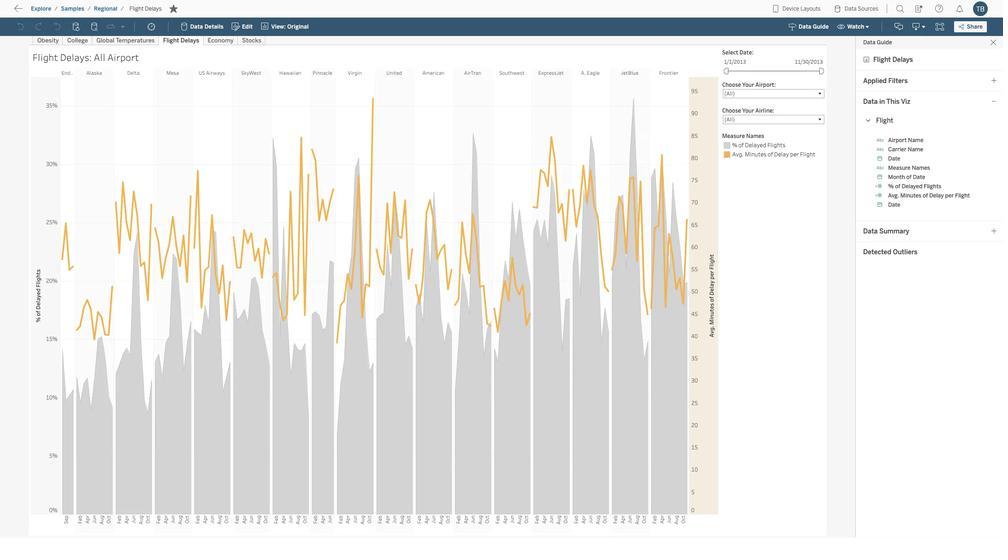 Task type: vqa. For each thing, say whether or not it's contained in the screenshot.
Explore
yes



Task type: locate. For each thing, give the bounding box(es) containing it.
samples
[[61, 6, 84, 12]]

flight
[[129, 6, 144, 12]]

to
[[42, 7, 49, 16]]

/ right samples
[[88, 6, 91, 12]]

skip
[[24, 7, 40, 16]]

/ right to
[[55, 6, 58, 12]]

regional
[[94, 6, 118, 12]]

3 / from the left
[[121, 6, 124, 12]]

0 horizontal spatial /
[[55, 6, 58, 12]]

1 horizontal spatial /
[[88, 6, 91, 12]]

/
[[55, 6, 58, 12], [88, 6, 91, 12], [121, 6, 124, 12]]

2 / from the left
[[88, 6, 91, 12]]

2 horizontal spatial /
[[121, 6, 124, 12]]

flight delays element
[[127, 6, 165, 12]]

/ left flight
[[121, 6, 124, 12]]

skip to content
[[24, 7, 79, 16]]

regional link
[[94, 5, 118, 12]]



Task type: describe. For each thing, give the bounding box(es) containing it.
content
[[51, 7, 79, 16]]

delays
[[145, 6, 162, 12]]

1 / from the left
[[55, 6, 58, 12]]

explore
[[31, 6, 51, 12]]

flight delays
[[129, 6, 162, 12]]

samples link
[[60, 5, 85, 12]]

explore link
[[30, 5, 52, 12]]

explore / samples / regional /
[[31, 6, 124, 12]]

skip to content link
[[22, 5, 94, 17]]



